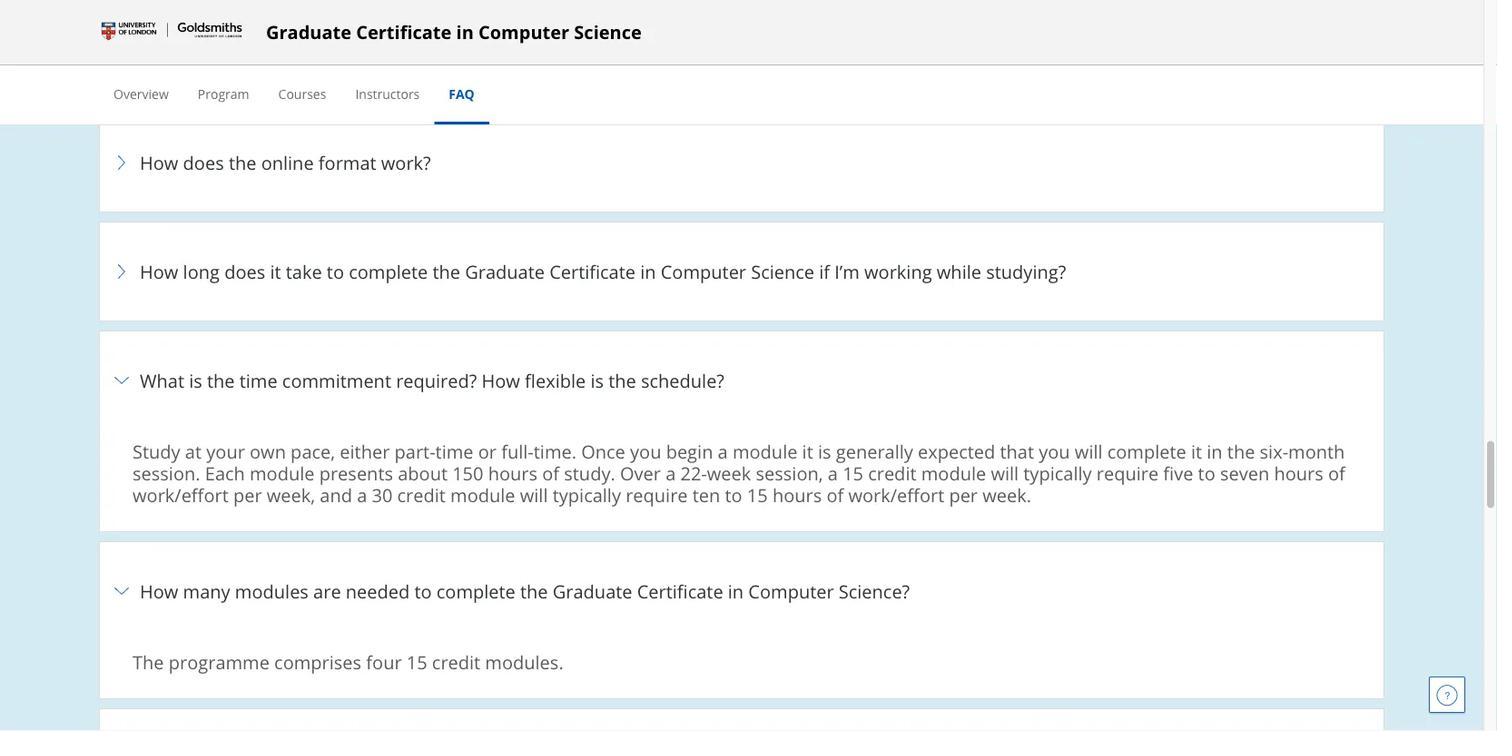 Task type: describe. For each thing, give the bounding box(es) containing it.
1 horizontal spatial of
[[827, 482, 844, 507]]

certificate for needed
[[637, 579, 723, 603]]

online
[[261, 150, 314, 175]]

study
[[133, 439, 180, 464]]

to right five in the bottom of the page
[[1198, 460, 1216, 485]]

week
[[707, 460, 751, 485]]

time inside study at your own pace, either part-time or full-time. once you begin a module it is generally expected that you will complete it in the six-month session. each module presents about 150 hours of study. over a 22-week session, a 15 credit module will typically require five to seven hours of work/effort per week, and a 30 credit module will typically require ten to 15 hours of work/effort per week.
[[436, 439, 474, 464]]

2 you from the left
[[1039, 439, 1070, 464]]

credit right 30
[[397, 482, 446, 507]]

certificate menu element
[[99, 65, 1385, 124]]

0 vertical spatial graduate
[[266, 20, 351, 45]]

2 horizontal spatial 15
[[843, 460, 864, 485]]

presents
[[319, 460, 393, 485]]

once
[[581, 439, 626, 464]]

month
[[1289, 439, 1345, 464]]

and
[[320, 482, 352, 507]]

0 horizontal spatial typically
[[553, 482, 621, 507]]

expected
[[918, 439, 996, 464]]

in inside study at your own pace, either part-time or full-time. once you begin a module it is generally expected that you will complete it in the six-month session. each module presents about 150 hours of study. over a 22-week session, a 15 credit module will typically require five to seven hours of work/effort per week, and a 30 credit module will typically require ten to 15 hours of work/effort per week.
[[1207, 439, 1223, 464]]

how long does it take to complete the graduate certificate in computer science if i'm working while studying?
[[140, 259, 1066, 284]]

seven
[[1221, 460, 1270, 485]]

five
[[1164, 460, 1194, 485]]

working
[[865, 259, 932, 284]]

faq link
[[449, 85, 475, 102]]

chevron right image for how does the online format work?
[[111, 152, 133, 173]]

1 horizontal spatial is
[[591, 368, 604, 393]]

study at your own pace, either part-time or full-time. once you begin a module it is generally expected that you will complete it in the six-month session. each module presents about 150 hours of study. over a 22-week session, a 15 credit module will typically require five to seven hours of work/effort per week, and a 30 credit module will typically require ten to 15 hours of work/effort per week.
[[133, 439, 1346, 507]]

needed
[[346, 579, 410, 603]]

chevron right image for how long does it take to complete the graduate certificate in computer science if i'm working while studying?
[[111, 261, 133, 282]]

instructors
[[355, 85, 420, 102]]

instructors link
[[355, 85, 420, 102]]

to inside dropdown button
[[415, 579, 432, 603]]

graduate certificate in computer science
[[266, 20, 642, 45]]

part-
[[395, 439, 436, 464]]

module right the each
[[250, 460, 315, 485]]

2 horizontal spatial it
[[1192, 439, 1203, 464]]

session.
[[133, 460, 200, 485]]

the inside dropdown button
[[433, 259, 460, 284]]

list item containing what is the time commitment required? how flexible is the schedule?
[[99, 331, 1385, 542]]

computer for science?
[[749, 579, 834, 603]]

how left flexible
[[482, 368, 520, 393]]

program link
[[198, 85, 249, 102]]

week.
[[983, 482, 1032, 507]]

full-
[[501, 439, 534, 464]]

frequently
[[592, 40, 710, 70]]

begin
[[666, 439, 713, 464]]

2 horizontal spatial will
[[1075, 439, 1103, 464]]

time.
[[534, 439, 577, 464]]

2 horizontal spatial of
[[1329, 460, 1346, 485]]

a right session,
[[828, 460, 838, 485]]

help center image
[[1437, 684, 1459, 706]]

how long does it take to complete the graduate certificate in computer science if i'm working while studying? button
[[111, 233, 1373, 310]]

that
[[1000, 439, 1034, 464]]

how for does
[[140, 259, 178, 284]]

courses
[[278, 85, 326, 102]]

take
[[286, 259, 322, 284]]

about
[[398, 460, 448, 485]]

at
[[185, 439, 202, 464]]

what
[[140, 368, 184, 393]]

1 horizontal spatial require
[[1097, 460, 1159, 485]]

chevron right image
[[111, 370, 133, 391]]

or
[[478, 439, 497, 464]]

science?
[[839, 579, 910, 603]]

0 horizontal spatial hours
[[488, 460, 538, 485]]

frequently asked questions
[[592, 40, 892, 70]]

long
[[183, 259, 220, 284]]

pace,
[[291, 439, 335, 464]]

150
[[452, 460, 484, 485]]

to right ten
[[725, 482, 743, 507]]

the programme comprises four 15 credit modules.
[[133, 649, 564, 674]]

list item containing how many modules are needed to complete the graduate certificate in computer science?
[[99, 541, 1385, 709]]

i'm
[[835, 259, 860, 284]]

certificate for take
[[550, 259, 636, 284]]

overview
[[114, 85, 169, 102]]

1 you from the left
[[630, 439, 662, 464]]

many
[[183, 579, 230, 603]]

how does the online format work? button
[[111, 124, 1373, 201]]

module down or
[[451, 482, 515, 507]]

program
[[198, 85, 249, 102]]

four
[[366, 649, 402, 674]]

1 horizontal spatial will
[[991, 460, 1019, 485]]

how many modules are needed to complete the graduate certificate in computer science? button
[[111, 553, 1373, 629]]

module left the that at the right bottom of page
[[922, 460, 986, 485]]

how does the online format work?
[[140, 150, 431, 175]]

1 work/effort from the left
[[133, 482, 229, 507]]

credit left expected
[[868, 460, 917, 485]]

0 vertical spatial computer
[[479, 20, 570, 45]]

0 horizontal spatial is
[[189, 368, 202, 393]]

programme
[[169, 649, 270, 674]]

list containing how does the online format work?
[[99, 113, 1385, 731]]

questions
[[786, 40, 892, 70]]

it inside how long does it take to complete the graduate certificate in computer science if i'm working while studying? dropdown button
[[270, 259, 281, 284]]

six-
[[1260, 439, 1289, 464]]

study.
[[564, 460, 616, 485]]

how many modules are needed to complete the graduate certificate in computer science?
[[140, 579, 910, 603]]

1 horizontal spatial 15
[[747, 482, 768, 507]]

required?
[[396, 368, 477, 393]]



Task type: locate. For each thing, give the bounding box(es) containing it.
chevron right image left long
[[111, 261, 133, 282]]

1 horizontal spatial per
[[949, 482, 978, 507]]

1 horizontal spatial hours
[[773, 482, 822, 507]]

1 vertical spatial complete
[[1108, 439, 1187, 464]]

faq
[[449, 85, 475, 102]]

it
[[270, 259, 281, 284], [802, 439, 813, 464], [1192, 439, 1203, 464]]

is right flexible
[[591, 368, 604, 393]]

22-
[[681, 460, 707, 485]]

0 horizontal spatial computer
[[479, 20, 570, 45]]

complete inside dropdown button
[[349, 259, 428, 284]]

require left five in the bottom of the page
[[1097, 460, 1159, 485]]

1 horizontal spatial certificate
[[550, 259, 636, 284]]

computer inside dropdown button
[[661, 259, 747, 284]]

1 per from the left
[[233, 482, 262, 507]]

to inside dropdown button
[[327, 259, 344, 284]]

0 horizontal spatial does
[[183, 150, 224, 175]]

how for modules
[[140, 579, 178, 603]]

0 vertical spatial chevron right image
[[111, 152, 133, 173]]

it left take
[[270, 259, 281, 284]]

certificate inside dropdown button
[[637, 579, 723, 603]]

require
[[1097, 460, 1159, 485], [626, 482, 688, 507]]

in inside dropdown button
[[640, 259, 656, 284]]

you right once
[[630, 439, 662, 464]]

3 list item from the top
[[99, 708, 1385, 731]]

2 horizontal spatial complete
[[1108, 439, 1187, 464]]

15 right session,
[[843, 460, 864, 485]]

2 chevron right image from the top
[[111, 261, 133, 282]]

graduate
[[266, 20, 351, 45], [465, 259, 545, 284], [553, 579, 633, 603]]

commitment
[[282, 368, 391, 393]]

how left long
[[140, 259, 178, 284]]

to
[[327, 259, 344, 284], [1198, 460, 1216, 485], [725, 482, 743, 507], [415, 579, 432, 603]]

university of london image
[[99, 18, 244, 47]]

asked
[[716, 40, 780, 70]]

ten
[[693, 482, 720, 507]]

1 horizontal spatial work/effort
[[849, 482, 945, 507]]

a left 30
[[357, 482, 367, 507]]

how does the online format work? list item
[[99, 113, 1385, 213]]

1 horizontal spatial complete
[[437, 579, 516, 603]]

1 horizontal spatial typically
[[1024, 460, 1092, 485]]

0 horizontal spatial science
[[574, 20, 642, 45]]

2 horizontal spatial computer
[[749, 579, 834, 603]]

1 vertical spatial chevron right image
[[111, 261, 133, 282]]

computer inside dropdown button
[[749, 579, 834, 603]]

require left ten
[[626, 482, 688, 507]]

does down 'program'
[[183, 150, 224, 175]]

1 list item from the top
[[99, 331, 1385, 542]]

what is the time commitment required? how flexible is the schedule?
[[140, 368, 725, 393]]

0 horizontal spatial you
[[630, 439, 662, 464]]

generally
[[836, 439, 914, 464]]

2 list item from the top
[[99, 541, 1385, 709]]

complete
[[349, 259, 428, 284], [1108, 439, 1187, 464], [437, 579, 516, 603]]

0 horizontal spatial will
[[520, 482, 548, 507]]

1 chevron right image from the top
[[111, 152, 133, 173]]

0 horizontal spatial it
[[270, 259, 281, 284]]

if
[[819, 259, 830, 284]]

1 vertical spatial does
[[224, 259, 265, 284]]

0 horizontal spatial of
[[542, 460, 559, 485]]

modules
[[235, 579, 309, 603]]

a
[[718, 439, 728, 464], [666, 460, 676, 485], [828, 460, 838, 485], [357, 482, 367, 507]]

credit left modules.
[[432, 649, 481, 674]]

0 vertical spatial complete
[[349, 259, 428, 284]]

0 horizontal spatial time
[[239, 368, 278, 393]]

it left seven
[[1192, 439, 1203, 464]]

own
[[250, 439, 286, 464]]

list item
[[99, 331, 1385, 542], [99, 541, 1385, 709], [99, 708, 1385, 731]]

schedule?
[[641, 368, 725, 393]]

how down overview
[[140, 150, 178, 175]]

0 horizontal spatial work/effort
[[133, 482, 229, 507]]

0 vertical spatial time
[[239, 368, 278, 393]]

chevron right image inside how many modules are needed to complete the graduate certificate in computer science? dropdown button
[[111, 580, 133, 602]]

1 horizontal spatial does
[[224, 259, 265, 284]]

0 horizontal spatial graduate
[[266, 20, 351, 45]]

15 right four
[[407, 649, 427, 674]]

graduate inside dropdown button
[[465, 259, 545, 284]]

hours right seven
[[1275, 460, 1324, 485]]

2 vertical spatial graduate
[[553, 579, 633, 603]]

while
[[937, 259, 982, 284]]

time up own
[[239, 368, 278, 393]]

2 horizontal spatial certificate
[[637, 579, 723, 603]]

2 vertical spatial computer
[[749, 579, 834, 603]]

per left the week.
[[949, 482, 978, 507]]

1 vertical spatial time
[[436, 439, 474, 464]]

complete for how long does it take to complete the graduate certificate in computer science if i'm working while studying?
[[349, 259, 428, 284]]

each
[[205, 460, 245, 485]]

certificate inside dropdown button
[[550, 259, 636, 284]]

is
[[189, 368, 202, 393], [591, 368, 604, 393], [818, 439, 831, 464]]

0 horizontal spatial 15
[[407, 649, 427, 674]]

how long does it take to complete the graduate certificate in computer science if i'm working while studying? list item
[[99, 222, 1385, 321]]

of right session,
[[827, 482, 844, 507]]

chevron right image up the
[[111, 580, 133, 602]]

computer for science
[[661, 259, 747, 284]]

1 horizontal spatial graduate
[[465, 259, 545, 284]]

a left 22-
[[666, 460, 676, 485]]

certificate
[[356, 20, 452, 45], [550, 259, 636, 284], [637, 579, 723, 603]]

15 right ten
[[747, 482, 768, 507]]

session,
[[756, 460, 823, 485]]

studying?
[[986, 259, 1066, 284]]

work/effort
[[133, 482, 229, 507], [849, 482, 945, 507]]

of left study.
[[542, 460, 559, 485]]

in
[[456, 20, 474, 45], [640, 259, 656, 284], [1207, 439, 1223, 464], [728, 579, 744, 603]]

you
[[630, 439, 662, 464], [1039, 439, 1070, 464]]

work/effort down at
[[133, 482, 229, 507]]

of right six- on the bottom
[[1329, 460, 1346, 485]]

0 horizontal spatial require
[[626, 482, 688, 507]]

module
[[733, 439, 798, 464], [250, 460, 315, 485], [922, 460, 986, 485], [451, 482, 515, 507]]

in inside dropdown button
[[728, 579, 744, 603]]

science inside dropdown button
[[751, 259, 815, 284]]

graduate for take
[[465, 259, 545, 284]]

does inside dropdown button
[[224, 259, 265, 284]]

2 vertical spatial chevron right image
[[111, 580, 133, 602]]

2 horizontal spatial is
[[818, 439, 831, 464]]

1 vertical spatial graduate
[[465, 259, 545, 284]]

2 horizontal spatial graduate
[[553, 579, 633, 603]]

1 horizontal spatial time
[[436, 439, 474, 464]]

time inside dropdown button
[[239, 368, 278, 393]]

you right the that at the right bottom of page
[[1039, 439, 1070, 464]]

0 vertical spatial certificate
[[356, 20, 452, 45]]

2 work/effort from the left
[[849, 482, 945, 507]]

over
[[620, 460, 661, 485]]

1 horizontal spatial it
[[802, 439, 813, 464]]

the
[[229, 150, 257, 175], [433, 259, 460, 284], [207, 368, 235, 393], [609, 368, 636, 393], [1228, 439, 1255, 464], [520, 579, 548, 603]]

0 horizontal spatial certificate
[[356, 20, 452, 45]]

how inside dropdown button
[[140, 259, 178, 284]]

1 horizontal spatial science
[[751, 259, 815, 284]]

what is the time commitment required? how flexible is the schedule? button
[[111, 342, 1373, 419]]

complete inside study at your own pace, either part-time or full-time. once you begin a module it is generally expected that you will complete it in the six-month session. each module presents about 150 hours of study. over a 22-week session, a 15 credit module will typically require five to seven hours of work/effort per week, and a 30 credit module will typically require ten to 15 hours of work/effort per week.
[[1108, 439, 1187, 464]]

is inside study at your own pace, either part-time or full-time. once you begin a module it is generally expected that you will complete it in the six-month session. each module presents about 150 hours of study. over a 22-week session, a 15 credit module will typically require five to seven hours of work/effort per week, and a 30 credit module will typically require ten to 15 hours of work/effort per week.
[[818, 439, 831, 464]]

list
[[99, 113, 1385, 731]]

flexible
[[525, 368, 586, 393]]

0 horizontal spatial per
[[233, 482, 262, 507]]

complete inside dropdown button
[[437, 579, 516, 603]]

format
[[319, 150, 377, 175]]

hours right week
[[773, 482, 822, 507]]

credit
[[868, 460, 917, 485], [397, 482, 446, 507], [432, 649, 481, 674]]

graduate inside dropdown button
[[553, 579, 633, 603]]

per left week,
[[233, 482, 262, 507]]

chevron right image for how many modules are needed to complete the graduate certificate in computer science?
[[111, 580, 133, 602]]

chevron right image inside how long does it take to complete the graduate certificate in computer science if i'm working while studying? dropdown button
[[111, 261, 133, 282]]

1 vertical spatial certificate
[[550, 259, 636, 284]]

week,
[[267, 482, 315, 507]]

time left or
[[436, 439, 474, 464]]

1 vertical spatial science
[[751, 259, 815, 284]]

either
[[340, 439, 390, 464]]

computer
[[479, 20, 570, 45], [661, 259, 747, 284], [749, 579, 834, 603]]

how left the many
[[140, 579, 178, 603]]

does inside dropdown button
[[183, 150, 224, 175]]

per
[[233, 482, 262, 507], [949, 482, 978, 507]]

30
[[372, 482, 393, 507]]

2 horizontal spatial hours
[[1275, 460, 1324, 485]]

0 vertical spatial science
[[574, 20, 642, 45]]

work?
[[381, 150, 431, 175]]

typically
[[1024, 460, 1092, 485], [553, 482, 621, 507]]

time
[[239, 368, 278, 393], [436, 439, 474, 464]]

graduate for needed
[[553, 579, 633, 603]]

of
[[542, 460, 559, 485], [1329, 460, 1346, 485], [827, 482, 844, 507]]

your
[[206, 439, 245, 464]]

the inside study at your own pace, either part-time or full-time. once you begin a module it is generally expected that you will complete it in the six-month session. each module presents about 150 hours of study. over a 22-week session, a 15 credit module will typically require five to seven hours of work/effort per week, and a 30 credit module will typically require ten to 15 hours of work/effort per week.
[[1228, 439, 1255, 464]]

modules.
[[485, 649, 564, 674]]

is left generally on the right
[[818, 439, 831, 464]]

module down what is the time commitment required? how flexible is the schedule? dropdown button
[[733, 439, 798, 464]]

chevron right image inside how does the online format work? dropdown button
[[111, 152, 133, 173]]

courses link
[[278, 85, 326, 102]]

how for the
[[140, 150, 178, 175]]

0 vertical spatial does
[[183, 150, 224, 175]]

2 vertical spatial certificate
[[637, 579, 723, 603]]

is right what
[[189, 368, 202, 393]]

it left generally on the right
[[802, 439, 813, 464]]

3 chevron right image from the top
[[111, 580, 133, 602]]

1 horizontal spatial you
[[1039, 439, 1070, 464]]

a right begin
[[718, 439, 728, 464]]

science
[[574, 20, 642, 45], [751, 259, 815, 284]]

complete for how many modules are needed to complete the graduate certificate in computer science?
[[437, 579, 516, 603]]

to right needed
[[415, 579, 432, 603]]

how
[[140, 150, 178, 175], [140, 259, 178, 284], [482, 368, 520, 393], [140, 579, 178, 603]]

2 per from the left
[[949, 482, 978, 507]]

0 horizontal spatial complete
[[349, 259, 428, 284]]

1 vertical spatial computer
[[661, 259, 747, 284]]

to right take
[[327, 259, 344, 284]]

does right long
[[224, 259, 265, 284]]

1 horizontal spatial computer
[[661, 259, 747, 284]]

2 vertical spatial complete
[[437, 579, 516, 603]]

overview link
[[114, 85, 169, 102]]

the
[[133, 649, 164, 674]]

hours right 150 at the left bottom
[[488, 460, 538, 485]]

hours
[[488, 460, 538, 485], [1275, 460, 1324, 485], [773, 482, 822, 507]]

chevron right image
[[111, 152, 133, 173], [111, 261, 133, 282], [111, 580, 133, 602]]

are
[[313, 579, 341, 603]]

comprises
[[274, 649, 362, 674]]

will
[[1075, 439, 1103, 464], [991, 460, 1019, 485], [520, 482, 548, 507]]

work/effort down generally on the right
[[849, 482, 945, 507]]

chevron right image down overview
[[111, 152, 133, 173]]



Task type: vqa. For each thing, say whether or not it's contained in the screenshot.
the How
yes



